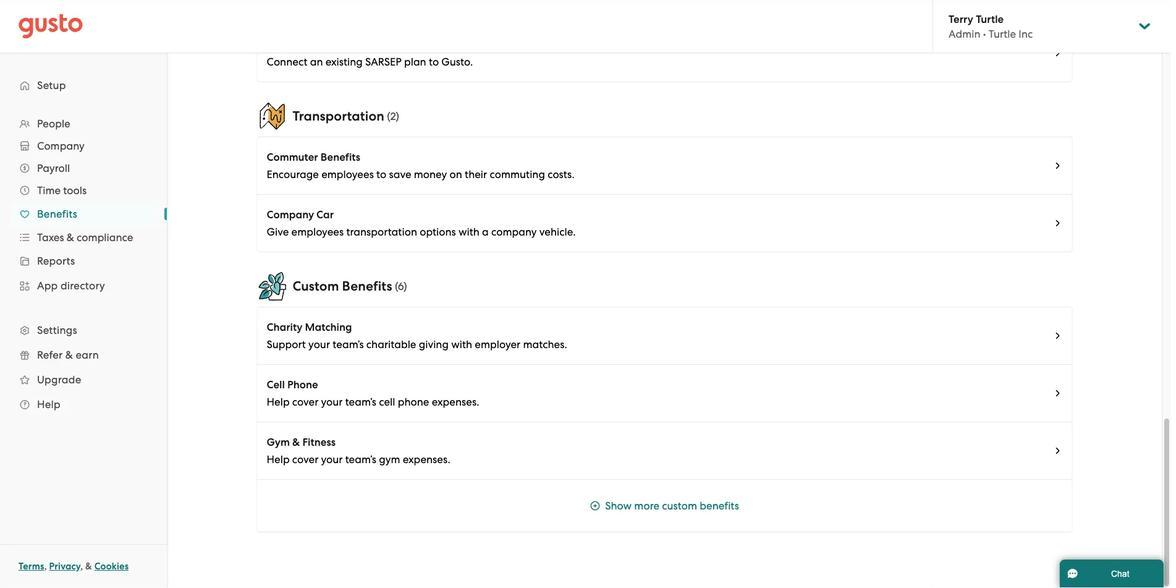 Task type: locate. For each thing, give the bounding box(es) containing it.
1 horizontal spatial company
[[267, 208, 314, 221]]

0 vertical spatial benefits
[[321, 151, 361, 163]]

) inside the transportation ( 2 )
[[396, 110, 399, 122]]

opens in current tab image inside "list"
[[1053, 218, 1063, 228]]

to right plan
[[429, 56, 439, 68]]

vehicle.
[[540, 226, 576, 238]]

0 vertical spatial )
[[396, 110, 399, 122]]

employees inside the commuter benefits encourage employees to save money on their commuting costs.
[[322, 168, 374, 181]]

employees down car
[[292, 226, 344, 238]]

help inside gusto navigation element
[[37, 398, 61, 411]]

turtle up the •
[[976, 13, 1004, 25]]

0 horizontal spatial ,
[[44, 561, 47, 572]]

your
[[309, 338, 330, 351], [321, 396, 343, 408], [321, 453, 343, 466]]

1 vertical spatial )
[[404, 280, 407, 292]]

with left 'a' on the left top of the page
[[459, 226, 480, 238]]

0 vertical spatial team's
[[333, 338, 364, 351]]

encourage
[[267, 168, 319, 181]]

chat button
[[1060, 560, 1164, 588]]

money
[[414, 168, 447, 181]]

transportation ( 2 )
[[293, 109, 399, 124]]

0 vertical spatial expenses.
[[432, 396, 480, 408]]

car
[[317, 208, 334, 221]]

, left privacy
[[44, 561, 47, 572]]

on
[[450, 168, 462, 181]]

& inside gym & fitness help cover your team's gym expenses.
[[293, 436, 300, 448]]

reports link
[[12, 250, 155, 272]]

1 vertical spatial team's
[[345, 396, 377, 408]]

company
[[37, 140, 85, 152], [267, 208, 314, 221]]

benefits inside the commuter benefits encourage employees to save money on their commuting costs.
[[321, 151, 361, 163]]

1 vertical spatial to
[[377, 168, 387, 181]]

•
[[984, 28, 987, 40]]

1 vertical spatial company
[[267, 208, 314, 221]]

expenses. right phone at the bottom left of the page
[[432, 396, 480, 408]]

terry
[[949, 13, 974, 25]]

expenses. inside the cell phone help cover your team's cell phone expenses.
[[432, 396, 480, 408]]

directory
[[61, 279, 105, 292]]

) up the charity matching support your team's charitable giving with employer matches. at left bottom
[[404, 280, 407, 292]]

0 vertical spatial to
[[429, 56, 439, 68]]

& right gym
[[293, 436, 300, 448]]

help
[[267, 396, 290, 408], [37, 398, 61, 411], [267, 453, 290, 466]]

team's inside the cell phone help cover your team's cell phone expenses.
[[345, 396, 377, 408]]

opens in current tab image for charity matching
[[1053, 331, 1063, 341]]

plan
[[404, 56, 426, 68]]

1 horizontal spatial (
[[395, 280, 398, 292]]

1 vertical spatial employees
[[292, 226, 344, 238]]

team's left the gym
[[345, 453, 377, 466]]

terms link
[[19, 561, 44, 572]]

setup
[[37, 79, 66, 92]]

0 vertical spatial opens in current tab image
[[1053, 48, 1063, 58]]

0 vertical spatial employees
[[322, 168, 374, 181]]

, left cookies button
[[80, 561, 83, 572]]

employer
[[475, 338, 521, 351]]

2 vertical spatial team's
[[345, 453, 377, 466]]

expenses.
[[432, 396, 480, 408], [403, 453, 451, 466]]

opens in current tab image
[[1053, 48, 1063, 58], [1053, 218, 1063, 228]]

with
[[459, 226, 480, 238], [451, 338, 472, 351]]

1 cover from the top
[[292, 396, 319, 408]]

,
[[44, 561, 47, 572], [80, 561, 83, 572]]

giving
[[419, 338, 449, 351]]

privacy
[[49, 561, 80, 572]]

(
[[387, 110, 390, 122], [395, 280, 398, 292]]

list containing commuter benefits
[[257, 137, 1073, 252]]

a
[[482, 226, 489, 238]]

gym
[[267, 436, 290, 448]]

time tools
[[37, 184, 87, 197]]

& left cookies
[[85, 561, 92, 572]]

cookies button
[[94, 559, 129, 574]]

1 vertical spatial with
[[451, 338, 472, 351]]

( right transportation
[[387, 110, 390, 122]]

cover down fitness
[[292, 453, 319, 466]]

transportation
[[293, 109, 385, 124]]

& for compliance
[[67, 231, 74, 244]]

2 vertical spatial benefits
[[342, 279, 392, 294]]

1 vertical spatial benefits
[[37, 208, 77, 220]]

& right taxes
[[67, 231, 74, 244]]

turtle right the •
[[989, 28, 1017, 40]]

app
[[37, 279, 58, 292]]

cover inside the cell phone help cover your team's cell phone expenses.
[[292, 396, 319, 408]]

0 horizontal spatial company
[[37, 140, 85, 152]]

1 opens in current tab image from the top
[[1053, 48, 1063, 58]]

commuter
[[267, 151, 318, 163]]

terms , privacy , & cookies
[[19, 561, 129, 572]]

& for fitness
[[293, 436, 300, 448]]

your inside the charity matching support your team's charitable giving with employer matches.
[[309, 338, 330, 351]]

list containing charity matching
[[257, 307, 1073, 532]]

gusto navigation element
[[0, 53, 167, 437]]

employees
[[322, 168, 374, 181], [292, 226, 344, 238]]

terms
[[19, 561, 44, 572]]

help inside gym & fitness help cover your team's gym expenses.
[[267, 453, 290, 466]]

( up the charity matching support your team's charitable giving with employer matches. at left bottom
[[395, 280, 398, 292]]

expenses. for gym & fitness
[[403, 453, 451, 466]]

opens in current tab image for gym & fitness
[[1053, 446, 1063, 456]]

your up fitness
[[321, 396, 343, 408]]

( inside the transportation ( 2 )
[[387, 110, 390, 122]]

0 vertical spatial cover
[[292, 396, 319, 408]]

6
[[398, 280, 404, 292]]

benefits down time tools
[[37, 208, 77, 220]]

) inside custom benefits ( 6 )
[[404, 280, 407, 292]]

company for company car give employees transportation options with a company vehicle.
[[267, 208, 314, 221]]

1 vertical spatial expenses.
[[403, 453, 451, 466]]

1 vertical spatial (
[[395, 280, 398, 292]]

1 opens in current tab image from the top
[[1053, 161, 1063, 171]]

team's down matching
[[333, 338, 364, 351]]

people
[[37, 117, 70, 130]]

to
[[429, 56, 439, 68], [377, 168, 387, 181]]

opens in current tab image for "connect an existing sarsep plan to gusto." list
[[1053, 48, 1063, 58]]

2 opens in current tab image from the top
[[1053, 331, 1063, 341]]

connect an existing sarsep plan to gusto.
[[267, 56, 473, 68]]

1 vertical spatial your
[[321, 396, 343, 408]]

existing
[[326, 56, 363, 68]]

support
[[267, 338, 306, 351]]

your down matching
[[309, 338, 330, 351]]

help down cell
[[267, 396, 290, 408]]

2 vertical spatial your
[[321, 453, 343, 466]]

company up give
[[267, 208, 314, 221]]

compliance
[[77, 231, 133, 244]]

with right giving at bottom
[[451, 338, 472, 351]]

list for custom benefits
[[257, 307, 1073, 532]]

employees up car
[[322, 168, 374, 181]]

1 horizontal spatial ,
[[80, 561, 83, 572]]

employees for car
[[292, 226, 344, 238]]

settings
[[37, 324, 77, 336]]

0 vertical spatial with
[[459, 226, 480, 238]]

1 vertical spatial cover
[[292, 453, 319, 466]]

options
[[420, 226, 456, 238]]

taxes & compliance button
[[12, 226, 155, 249]]

1 horizontal spatial to
[[429, 56, 439, 68]]

1 horizontal spatial )
[[404, 280, 407, 292]]

0 horizontal spatial to
[[377, 168, 387, 181]]

cover inside gym & fitness help cover your team's gym expenses.
[[292, 453, 319, 466]]

cover
[[292, 396, 319, 408], [292, 453, 319, 466]]

1 , from the left
[[44, 561, 47, 572]]

expenses. right the gym
[[403, 453, 451, 466]]

team's
[[333, 338, 364, 351], [345, 396, 377, 408], [345, 453, 377, 466]]

0 vertical spatial your
[[309, 338, 330, 351]]

help down upgrade
[[37, 398, 61, 411]]

to inside button
[[429, 56, 439, 68]]

0 horizontal spatial )
[[396, 110, 399, 122]]

opens in current tab image inside connect an existing sarsep plan to gusto. button
[[1053, 48, 1063, 58]]

your down fitness
[[321, 453, 343, 466]]

custom
[[293, 279, 339, 294]]

1 vertical spatial opens in current tab image
[[1053, 218, 1063, 228]]

3 opens in current tab image from the top
[[1053, 388, 1063, 398]]

0 vertical spatial (
[[387, 110, 390, 122]]

transportation
[[347, 226, 417, 238]]

turtle
[[976, 13, 1004, 25], [989, 28, 1017, 40]]

list containing people
[[0, 113, 167, 417]]

&
[[67, 231, 74, 244], [65, 349, 73, 361], [293, 436, 300, 448], [85, 561, 92, 572]]

cover down phone
[[292, 396, 319, 408]]

& inside dropdown button
[[67, 231, 74, 244]]

cookies
[[94, 561, 129, 572]]

) up the commuter benefits encourage employees to save money on their commuting costs.
[[396, 110, 399, 122]]

inc
[[1019, 28, 1033, 40]]

commuter benefits encourage employees to save money on their commuting costs.
[[267, 151, 575, 181]]

expenses. inside gym & fitness help cover your team's gym expenses.
[[403, 453, 451, 466]]

company down people
[[37, 140, 85, 152]]

benefits down transportation
[[321, 151, 361, 163]]

employees inside company car give employees transportation options with a company vehicle.
[[292, 226, 344, 238]]

0 horizontal spatial (
[[387, 110, 390, 122]]

help inside the cell phone help cover your team's cell phone expenses.
[[267, 396, 290, 408]]

cell
[[267, 378, 285, 391]]

admin
[[949, 28, 981, 40]]

settings link
[[12, 319, 155, 341]]

more
[[635, 500, 660, 512]]

benefits link
[[12, 203, 155, 225]]

to left save
[[377, 168, 387, 181]]

)
[[396, 110, 399, 122], [404, 280, 407, 292]]

benefits left 6
[[342, 279, 392, 294]]

team's left cell
[[345, 396, 377, 408]]

company inside dropdown button
[[37, 140, 85, 152]]

4 opens in current tab image from the top
[[1053, 446, 1063, 456]]

their
[[465, 168, 487, 181]]

0 vertical spatial company
[[37, 140, 85, 152]]

opens in current tab image
[[1053, 161, 1063, 171], [1053, 331, 1063, 341], [1053, 388, 1063, 398], [1053, 446, 1063, 456]]

& left earn
[[65, 349, 73, 361]]

0 vertical spatial turtle
[[976, 13, 1004, 25]]

2 , from the left
[[80, 561, 83, 572]]

2 cover from the top
[[292, 453, 319, 466]]

company inside company car give employees transportation options with a company vehicle.
[[267, 208, 314, 221]]

2 opens in current tab image from the top
[[1053, 218, 1063, 228]]

list
[[0, 113, 167, 417], [257, 137, 1073, 252], [257, 307, 1073, 532]]

help down gym
[[267, 453, 290, 466]]



Task type: describe. For each thing, give the bounding box(es) containing it.
your inside gym & fitness help cover your team's gym expenses.
[[321, 453, 343, 466]]

opens in current tab image for "list" containing commuter benefits
[[1053, 218, 1063, 228]]

connect an existing sarsep plan to gusto. button
[[258, 25, 1072, 82]]

sarsep
[[365, 56, 402, 68]]

commuting
[[490, 168, 545, 181]]

matching
[[305, 321, 352, 333]]

( inside custom benefits ( 6 )
[[395, 280, 398, 292]]

2
[[390, 110, 396, 122]]

list for transportation
[[257, 137, 1073, 252]]

expenses. for cell phone
[[432, 396, 480, 408]]

charity
[[267, 321, 303, 333]]

time tools button
[[12, 179, 155, 202]]

connect
[[267, 56, 308, 68]]

your inside the cell phone help cover your team's cell phone expenses.
[[321, 396, 343, 408]]

taxes & compliance
[[37, 231, 133, 244]]

1 vertical spatial turtle
[[989, 28, 1017, 40]]

payroll button
[[12, 157, 155, 179]]

with inside the charity matching support your team's charitable giving with employer matches.
[[451, 338, 472, 351]]

home image
[[19, 14, 83, 39]]

chat
[[1112, 569, 1130, 578]]

matches.
[[523, 338, 568, 351]]

setup link
[[12, 74, 155, 96]]

custom benefits ( 6 )
[[293, 279, 407, 294]]

upgrade
[[37, 373, 81, 386]]

company for company
[[37, 140, 85, 152]]

team's inside the charity matching support your team's charitable giving with employer matches.
[[333, 338, 364, 351]]

time
[[37, 184, 61, 197]]

an
[[310, 56, 323, 68]]

cell phone help cover your team's cell phone expenses.
[[267, 378, 480, 408]]

cell
[[379, 396, 395, 408]]

taxes
[[37, 231, 64, 244]]

gym
[[379, 453, 400, 466]]

reports
[[37, 255, 75, 267]]

payroll
[[37, 162, 70, 174]]

opens in current tab image for commuter benefits
[[1053, 161, 1063, 171]]

refer
[[37, 349, 63, 361]]

tools
[[63, 184, 87, 197]]

terry turtle admin • turtle inc
[[949, 13, 1033, 40]]

refer & earn
[[37, 349, 99, 361]]

privacy link
[[49, 561, 80, 572]]

with inside company car give employees transportation options with a company vehicle.
[[459, 226, 480, 238]]

charity matching support your team's charitable giving with employer matches.
[[267, 321, 568, 351]]

gusto.
[[442, 56, 473, 68]]

app directory
[[37, 279, 105, 292]]

benefits
[[700, 500, 739, 512]]

gym & fitness help cover your team's gym expenses.
[[267, 436, 451, 466]]

connect an existing sarsep plan to gusto. list
[[257, 0, 1073, 82]]

save
[[389, 168, 412, 181]]

company
[[492, 226, 537, 238]]

refer & earn link
[[12, 344, 155, 366]]

& for earn
[[65, 349, 73, 361]]

company button
[[12, 135, 155, 157]]

show more custom benefits
[[605, 500, 739, 512]]

team's inside gym & fitness help cover your team's gym expenses.
[[345, 453, 377, 466]]

app directory link
[[12, 275, 155, 297]]

benefits for custom
[[342, 279, 392, 294]]

benefits inside gusto navigation element
[[37, 208, 77, 220]]

to inside the commuter benefits encourage employees to save money on their commuting costs.
[[377, 168, 387, 181]]

upgrade link
[[12, 369, 155, 391]]

costs.
[[548, 168, 575, 181]]

benefits for commuter
[[321, 151, 361, 163]]

fitness
[[303, 436, 336, 448]]

show more custom benefits button
[[258, 480, 1072, 532]]

give
[[267, 226, 289, 238]]

help link
[[12, 393, 155, 416]]

charitable
[[367, 338, 416, 351]]

custom
[[662, 500, 698, 512]]

phone
[[398, 396, 429, 408]]

people button
[[12, 113, 155, 135]]

show
[[605, 500, 632, 512]]

earn
[[76, 349, 99, 361]]

employees for benefits
[[322, 168, 374, 181]]

company car give employees transportation options with a company vehicle.
[[267, 208, 576, 238]]

phone
[[287, 378, 318, 391]]

opens in current tab image for cell phone
[[1053, 388, 1063, 398]]



Task type: vqa. For each thing, say whether or not it's contained in the screenshot.
Chat button
yes



